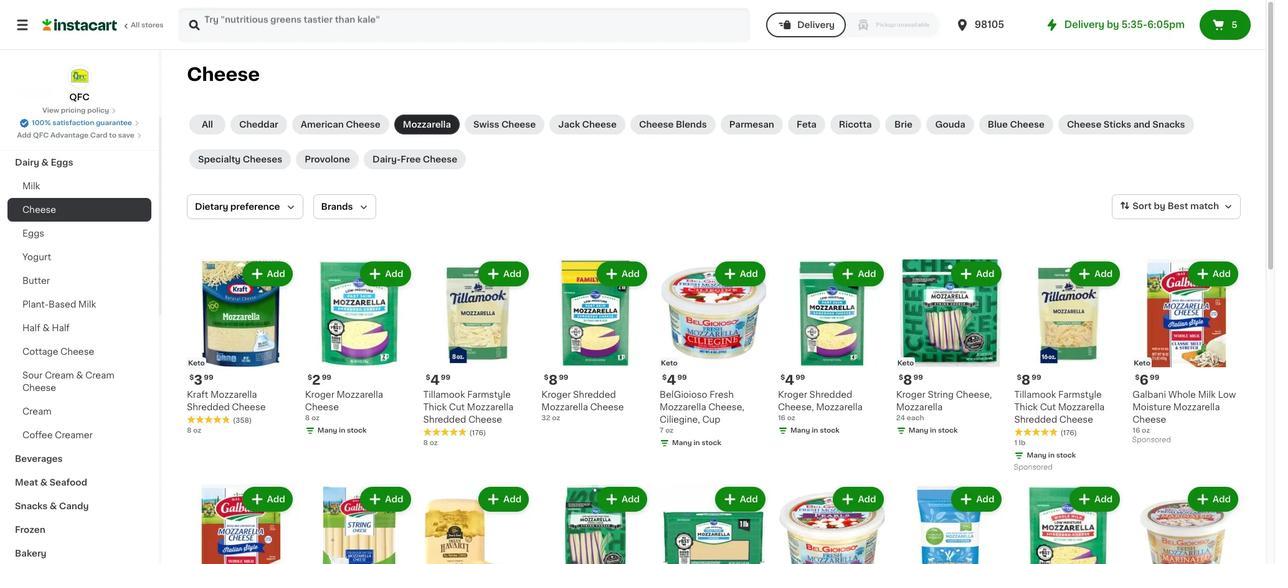Task type: vqa. For each thing, say whether or not it's contained in the screenshot.
Mozzarella within the 'Kraft Mozzarella Shredded Cheese'
yes



Task type: locate. For each thing, give the bounding box(es) containing it.
1
[[1014, 440, 1017, 447]]

1 horizontal spatial cheese,
[[778, 403, 814, 412]]

cheese sticks and snacks
[[1067, 120, 1185, 129]]

cheese inside kroger mozzarella cheese 8 oz
[[305, 403, 339, 412]]

many for 24
[[909, 427, 928, 434]]

cheese,
[[956, 390, 992, 399], [708, 403, 744, 412], [778, 403, 814, 412]]

all for all stores
[[131, 22, 140, 29]]

qfc link
[[68, 65, 91, 103]]

$ 4 99
[[662, 374, 687, 387], [426, 374, 450, 387], [780, 374, 805, 387]]

2 half from the left
[[52, 324, 70, 333]]

by inside field
[[1154, 202, 1166, 211]]

many in stock for oz
[[318, 427, 367, 434]]

0 horizontal spatial sponsored badge image
[[1014, 464, 1052, 471]]

0 horizontal spatial by
[[1107, 20, 1119, 29]]

delivery by 5:35-6:05pm
[[1065, 20, 1185, 29]]

0 vertical spatial qfc
[[69, 93, 90, 102]]

by
[[1107, 20, 1119, 29], [1154, 202, 1166, 211]]

seafood
[[50, 478, 87, 487]]

0 vertical spatial milk
[[22, 182, 40, 191]]

1 keto from the left
[[188, 360, 205, 367]]

3 $ 4 99 from the left
[[780, 374, 805, 387]]

snacks right and
[[1153, 120, 1185, 129]]

0 vertical spatial 16
[[778, 415, 786, 422]]

2 4 from the left
[[430, 374, 440, 387]]

& up "cottage"
[[43, 324, 50, 333]]

advantage
[[50, 132, 89, 139]]

farmstyle
[[467, 390, 511, 399], [1058, 390, 1102, 399]]

eggs inside eggs link
[[22, 229, 44, 238]]

1 vertical spatial milk
[[78, 300, 96, 309]]

tillamook
[[423, 390, 465, 399], [1014, 390, 1056, 399]]

instacart logo image
[[42, 17, 117, 32]]

3 99 from the left
[[322, 374, 331, 381]]

3 $ 8 99 from the left
[[1017, 374, 1041, 387]]

8 inside kroger mozzarella cheese 8 oz
[[305, 415, 310, 422]]

delivery
[[1065, 20, 1105, 29], [797, 21, 835, 29]]

in
[[339, 427, 345, 434], [812, 427, 818, 434], [930, 427, 936, 434], [694, 440, 700, 447], [1048, 452, 1055, 459]]

1 vertical spatial by
[[1154, 202, 1166, 211]]

1 vertical spatial all
[[202, 120, 213, 129]]

0 vertical spatial eggs
[[51, 158, 73, 167]]

mozzarella
[[403, 120, 451, 129], [211, 390, 257, 399], [337, 390, 383, 399], [660, 403, 706, 412], [467, 403, 514, 412], [542, 403, 588, 412], [816, 403, 863, 412], [896, 403, 943, 412], [1058, 403, 1105, 412], [1174, 403, 1220, 412]]

stock for fresh
[[702, 440, 721, 447]]

& inside sour cream & cream cheese
[[76, 371, 83, 380]]

1 vertical spatial eggs
[[22, 229, 44, 238]]

eggs up yogurt
[[22, 229, 44, 238]]

2 cut from the left
[[1040, 403, 1056, 412]]

3 kroger from the left
[[778, 390, 807, 399]]

product group containing 6
[[1133, 259, 1241, 447]]

2 horizontal spatial 4
[[785, 374, 794, 387]]

dairy-free cheese link
[[364, 150, 466, 169]]

kroger inside kroger string cheese, mozzarella 24 each
[[896, 390, 926, 399]]

0 horizontal spatial milk
[[22, 182, 40, 191]]

2
[[312, 374, 321, 387]]

cheddar
[[239, 120, 278, 129]]

0 horizontal spatial tillamook
[[423, 390, 465, 399]]

cheese
[[187, 65, 260, 83], [346, 120, 380, 129], [501, 120, 536, 129], [582, 120, 617, 129], [639, 120, 674, 129], [1010, 120, 1045, 129], [1067, 120, 1102, 129], [423, 155, 457, 164], [22, 206, 56, 214], [60, 348, 94, 356], [22, 384, 56, 392], [232, 403, 266, 412], [305, 403, 339, 412], [590, 403, 624, 412], [468, 415, 502, 424], [1060, 415, 1093, 424], [1133, 415, 1166, 424]]

2 (176) from the left
[[1061, 430, 1077, 437]]

1 vertical spatial 8 oz
[[423, 440, 438, 447]]

0 vertical spatial sponsored badge image
[[1133, 437, 1170, 444]]

Search field
[[179, 9, 749, 41]]

1 horizontal spatial cut
[[1040, 403, 1056, 412]]

& right dairy
[[41, 158, 49, 167]]

kroger inside kroger shredded cheese, mozzarella 16 oz
[[778, 390, 807, 399]]

galbani
[[1133, 390, 1166, 399]]

add qfc advantage card to save
[[17, 132, 134, 139]]

0 horizontal spatial $ 8 99
[[544, 374, 568, 387]]

0 horizontal spatial tillamook farmstyle thick cut mozzarella shredded cheese
[[423, 390, 514, 424]]

1 horizontal spatial $ 4 99
[[662, 374, 687, 387]]

in inside product group
[[339, 427, 345, 434]]

many in stock inside product group
[[318, 427, 367, 434]]

2 $ from the left
[[662, 374, 667, 381]]

belgioioso fresh mozzarella cheese, ciliegine, cup 7 oz
[[660, 390, 744, 434]]

1 horizontal spatial half
[[52, 324, 70, 333]]

2 $ 8 99 from the left
[[899, 374, 923, 387]]

yogurt link
[[7, 245, 151, 269]]

by left 5:35-
[[1107, 20, 1119, 29]]

2 keto from the left
[[661, 360, 678, 367]]

24
[[896, 415, 905, 422]]

2 vertical spatial milk
[[1198, 390, 1216, 399]]

keto up 3
[[188, 360, 205, 367]]

2 horizontal spatial milk
[[1198, 390, 1216, 399]]

0 horizontal spatial 4
[[430, 374, 440, 387]]

oz inside belgioioso fresh mozzarella cheese, ciliegine, cup 7 oz
[[665, 427, 674, 434]]

3 $ from the left
[[308, 374, 312, 381]]

0 vertical spatial by
[[1107, 20, 1119, 29]]

sticks
[[1104, 120, 1131, 129]]

milk
[[22, 182, 40, 191], [78, 300, 96, 309], [1198, 390, 1216, 399]]

1 $ 4 99 from the left
[[662, 374, 687, 387]]

1 horizontal spatial 16
[[1133, 427, 1140, 434]]

farmstyle for 8
[[1058, 390, 1102, 399]]

half down plant-
[[22, 324, 40, 333]]

2 tillamook from the left
[[1014, 390, 1056, 399]]

parmesan link
[[721, 115, 783, 135]]

free
[[401, 155, 421, 164]]

cheese, inside kroger string cheese, mozzarella 24 each
[[956, 390, 992, 399]]

keto for 4
[[661, 360, 678, 367]]

eggs inside the dairy & eggs link
[[51, 158, 73, 167]]

1 horizontal spatial sponsored badge image
[[1133, 437, 1170, 444]]

sponsored badge image inside product group
[[1133, 437, 1170, 444]]

1 horizontal spatial by
[[1154, 202, 1166, 211]]

& left 'candy'
[[50, 502, 57, 511]]

view pricing policy
[[42, 107, 109, 114]]

stock inside product group
[[347, 427, 367, 434]]

98105
[[975, 20, 1004, 29]]

1 tillamook from the left
[[423, 390, 465, 399]]

mozzarella inside kraft mozzarella shredded cheese
[[211, 390, 257, 399]]

1 farmstyle from the left
[[467, 390, 511, 399]]

keto up 6
[[1134, 360, 1151, 367]]

eggs link
[[7, 222, 151, 245]]

2 farmstyle from the left
[[1058, 390, 1102, 399]]

product group containing 3
[[187, 259, 295, 436]]

& right meat on the bottom left of the page
[[40, 478, 47, 487]]

2 horizontal spatial $ 4 99
[[780, 374, 805, 387]]

9 $ from the left
[[1135, 374, 1140, 381]]

cheese inside galbani whole milk low moisture mozzarella cheese 16 oz
[[1133, 415, 1166, 424]]

None search field
[[178, 7, 750, 42]]

0 horizontal spatial cut
[[449, 403, 465, 412]]

by right sort
[[1154, 202, 1166, 211]]

4 keto from the left
[[1134, 360, 1151, 367]]

dairy & eggs
[[15, 158, 73, 167]]

blue cheese
[[988, 120, 1045, 129]]

milk inside galbani whole milk low moisture mozzarella cheese 16 oz
[[1198, 390, 1216, 399]]

candy
[[59, 502, 89, 511]]

cut for 4
[[449, 403, 465, 412]]

1 $ 8 99 from the left
[[544, 374, 568, 387]]

cottage cheese link
[[7, 340, 151, 364]]

eggs down advantage
[[51, 158, 73, 167]]

cheese, inside kroger shredded cheese, mozzarella 16 oz
[[778, 403, 814, 412]]

2 $ 4 99 from the left
[[426, 374, 450, 387]]

snacks & candy link
[[7, 495, 151, 518]]

$ inside "$ 2 99"
[[308, 374, 312, 381]]

0 horizontal spatial all
[[131, 22, 140, 29]]

8 oz for 3
[[187, 427, 201, 434]]

2 thick from the left
[[1014, 403, 1038, 412]]

0 horizontal spatial 8 oz
[[187, 427, 201, 434]]

★★★★★
[[187, 415, 230, 424], [187, 415, 230, 424], [423, 428, 467, 437], [423, 428, 467, 437], [1014, 428, 1058, 437], [1014, 428, 1058, 437]]

1 horizontal spatial 4
[[667, 374, 676, 387]]

3 4 from the left
[[785, 374, 794, 387]]

card
[[90, 132, 107, 139]]

delivery for delivery by 5:35-6:05pm
[[1065, 20, 1105, 29]]

Best match Sort by field
[[1112, 194, 1241, 219]]

all up specialty
[[202, 120, 213, 129]]

0 vertical spatial snacks
[[1153, 120, 1185, 129]]

string
[[928, 390, 954, 399]]

8 $ from the left
[[1017, 374, 1022, 381]]

sponsored badge image down lb
[[1014, 464, 1052, 471]]

sponsored badge image for 6
[[1133, 437, 1170, 444]]

0 horizontal spatial delivery
[[797, 21, 835, 29]]

bakery link
[[7, 542, 151, 564]]

stores
[[141, 22, 164, 29]]

keto for 8
[[897, 360, 914, 367]]

view
[[42, 107, 59, 114]]

2 tillamook farmstyle thick cut mozzarella shredded cheese from the left
[[1014, 390, 1105, 424]]

milk inside plant-based milk link
[[78, 300, 96, 309]]

delivery inside the delivery button
[[797, 21, 835, 29]]

1 thick from the left
[[423, 403, 447, 412]]

1 horizontal spatial eggs
[[51, 158, 73, 167]]

brie link
[[886, 115, 922, 135]]

0 horizontal spatial thick
[[423, 403, 447, 412]]

half & half
[[22, 324, 70, 333]]

stock
[[347, 427, 367, 434], [820, 427, 840, 434], [938, 427, 958, 434], [702, 440, 721, 447], [1056, 452, 1076, 459]]

keto
[[188, 360, 205, 367], [661, 360, 678, 367], [897, 360, 914, 367], [1134, 360, 1151, 367]]

0 horizontal spatial farmstyle
[[467, 390, 511, 399]]

4 kroger from the left
[[896, 390, 926, 399]]

milk right based
[[78, 300, 96, 309]]

0 horizontal spatial 16
[[778, 415, 786, 422]]

7 $ from the left
[[899, 374, 903, 381]]

0 horizontal spatial cheese,
[[708, 403, 744, 412]]

1 horizontal spatial tillamook
[[1014, 390, 1056, 399]]

1 horizontal spatial $ 8 99
[[899, 374, 923, 387]]

1 vertical spatial 16
[[1133, 427, 1140, 434]]

in for 24
[[930, 427, 936, 434]]

qfc logo image
[[68, 65, 91, 88]]

9 99 from the left
[[1150, 374, 1160, 381]]

0 horizontal spatial (176)
[[469, 430, 486, 437]]

tillamook for 8
[[1014, 390, 1056, 399]]

keto up the 24
[[897, 360, 914, 367]]

kroger for 2
[[305, 390, 334, 399]]

0 vertical spatial all
[[131, 22, 140, 29]]

5 $ from the left
[[544, 374, 549, 381]]

sponsored badge image down moisture
[[1133, 437, 1170, 444]]

preference
[[230, 202, 280, 211]]

gouda
[[935, 120, 965, 129]]

mozzarella inside galbani whole milk low moisture mozzarella cheese 16 oz
[[1174, 403, 1220, 412]]

shredded
[[573, 390, 616, 399], [810, 390, 852, 399], [187, 403, 230, 412], [423, 415, 466, 424], [1014, 415, 1057, 424]]

tillamook farmstyle thick cut mozzarella shredded cheese for 8
[[1014, 390, 1105, 424]]

1 lb
[[1014, 440, 1026, 447]]

cut for 8
[[1040, 403, 1056, 412]]

cheeses
[[243, 155, 282, 164]]

5 99 from the left
[[559, 374, 568, 381]]

match
[[1190, 202, 1219, 211]]

1 horizontal spatial 8 oz
[[423, 440, 438, 447]]

many in stock for 24
[[909, 427, 958, 434]]

best
[[1168, 202, 1188, 211]]

1 vertical spatial snacks
[[15, 502, 48, 511]]

2 horizontal spatial $ 8 99
[[1017, 374, 1041, 387]]

snacks up "frozen"
[[15, 502, 48, 511]]

kroger mozzarella cheese 8 oz
[[305, 390, 383, 422]]

2 horizontal spatial cheese,
[[956, 390, 992, 399]]

1 vertical spatial sponsored badge image
[[1014, 464, 1052, 471]]

swiss
[[473, 120, 499, 129]]

1 horizontal spatial all
[[202, 120, 213, 129]]

cheese link
[[7, 198, 151, 222]]

8 oz inside product group
[[187, 427, 201, 434]]

sour
[[22, 371, 43, 380]]

in for 16
[[812, 427, 818, 434]]

99 inside $ 3 99
[[204, 374, 213, 381]]

& down cottage cheese link
[[76, 371, 83, 380]]

keto up 'belgioioso'
[[661, 360, 678, 367]]

4 for belgioioso fresh mozzarella cheese, ciliegine, cup
[[667, 374, 676, 387]]

cheese, inside belgioioso fresh mozzarella cheese, ciliegine, cup 7 oz
[[708, 403, 744, 412]]

100% satisfaction guarantee
[[32, 120, 132, 126]]

kroger inside kroger mozzarella cheese 8 oz
[[305, 390, 334, 399]]

stock for string
[[938, 427, 958, 434]]

1 99 from the left
[[204, 374, 213, 381]]

by for sort
[[1154, 202, 1166, 211]]

1 horizontal spatial tillamook farmstyle thick cut mozzarella shredded cheese
[[1014, 390, 1105, 424]]

&
[[41, 158, 49, 167], [43, 324, 50, 333], [76, 371, 83, 380], [40, 478, 47, 487], [50, 502, 57, 511]]

sour cream & cream cheese
[[22, 371, 114, 392]]

many in stock
[[318, 427, 367, 434], [790, 427, 840, 434], [909, 427, 958, 434], [672, 440, 721, 447], [1027, 452, 1076, 459]]

1 horizontal spatial milk
[[78, 300, 96, 309]]

cream up coffee
[[22, 407, 52, 416]]

1 kroger from the left
[[305, 390, 334, 399]]

1 horizontal spatial snacks
[[1153, 120, 1185, 129]]

1 tillamook farmstyle thick cut mozzarella shredded cheese from the left
[[423, 390, 514, 424]]

farmstyle for 4
[[467, 390, 511, 399]]

all
[[131, 22, 140, 29], [202, 120, 213, 129]]

qfc up view pricing policy link
[[69, 93, 90, 102]]

1 horizontal spatial (176)
[[1061, 430, 1077, 437]]

sponsored badge image
[[1133, 437, 1170, 444], [1014, 464, 1052, 471]]

100% satisfaction guarantee button
[[19, 116, 139, 128]]

0 horizontal spatial $ 4 99
[[426, 374, 450, 387]]

1 (176) from the left
[[469, 430, 486, 437]]

mozzarella inside kroger string cheese, mozzarella 24 each
[[896, 403, 943, 412]]

16 inside galbani whole milk low moisture mozzarella cheese 16 oz
[[1133, 427, 1140, 434]]

6
[[1140, 374, 1149, 387]]

jack
[[558, 120, 580, 129]]

1 horizontal spatial thick
[[1014, 403, 1038, 412]]

cream down cottage cheese link
[[85, 371, 114, 380]]

half down plant-based milk
[[52, 324, 70, 333]]

1 cut from the left
[[449, 403, 465, 412]]

guarantee
[[96, 120, 132, 126]]

milk left low
[[1198, 390, 1216, 399]]

$ 8 99 for kroger string cheese, mozzarella
[[899, 374, 923, 387]]

8 99 from the left
[[1032, 374, 1041, 381]]

snacks
[[1153, 120, 1185, 129], [15, 502, 48, 511]]

in for oz
[[339, 427, 345, 434]]

1 horizontal spatial farmstyle
[[1058, 390, 1102, 399]]

0 horizontal spatial half
[[22, 324, 40, 333]]

stock for mozzarella
[[347, 427, 367, 434]]

add button
[[243, 263, 291, 285], [362, 263, 410, 285], [480, 263, 528, 285], [598, 263, 646, 285], [716, 263, 764, 285], [834, 263, 883, 285], [953, 263, 1001, 285], [1071, 263, 1119, 285], [1189, 263, 1237, 285], [243, 488, 291, 511], [362, 488, 410, 511], [480, 488, 528, 511], [598, 488, 646, 511], [716, 488, 764, 511], [834, 488, 883, 511], [953, 488, 1001, 511], [1071, 488, 1119, 511], [1189, 488, 1237, 511]]

1 4 from the left
[[667, 374, 676, 387]]

sour cream & cream cheese link
[[7, 364, 151, 400]]

1 vertical spatial qfc
[[33, 132, 49, 139]]

2 kroger from the left
[[542, 390, 571, 399]]

0 vertical spatial 8 oz
[[187, 427, 201, 434]]

4 for kroger shredded cheese, mozzarella
[[785, 374, 794, 387]]

ricotta link
[[830, 115, 881, 135]]

99 inside "$ 2 99"
[[322, 374, 331, 381]]

all left the stores
[[131, 22, 140, 29]]

service type group
[[766, 12, 940, 37]]

1 $ from the left
[[189, 374, 194, 381]]

qfc down 100%
[[33, 132, 49, 139]]

product group
[[187, 259, 295, 436], [305, 259, 413, 438], [423, 259, 532, 448], [542, 259, 650, 423], [660, 259, 768, 451], [778, 259, 886, 438], [896, 259, 1004, 438], [1014, 259, 1123, 475], [1133, 259, 1241, 447], [187, 485, 295, 564], [305, 485, 413, 564], [423, 485, 532, 564], [542, 485, 650, 564], [660, 485, 768, 564], [778, 485, 886, 564], [896, 485, 1004, 564], [1014, 485, 1123, 564], [1133, 485, 1241, 564]]

provolone link
[[296, 150, 359, 169]]

1 horizontal spatial delivery
[[1065, 20, 1105, 29]]

many in stock for 16
[[790, 427, 840, 434]]

view pricing policy link
[[42, 106, 117, 116]]

3 keto from the left
[[897, 360, 914, 367]]

half
[[22, 324, 40, 333], [52, 324, 70, 333]]

feta
[[797, 120, 817, 129]]

0 horizontal spatial eggs
[[22, 229, 44, 238]]

milk down dairy
[[22, 182, 40, 191]]

many inside product group
[[318, 427, 337, 434]]

delivery inside delivery by 5:35-6:05pm link
[[1065, 20, 1105, 29]]

in for ciliegine,
[[694, 440, 700, 447]]



Task type: describe. For each thing, give the bounding box(es) containing it.
oz inside kroger mozzarella cheese 8 oz
[[311, 415, 320, 422]]

plant-based milk
[[22, 300, 96, 309]]

creamer
[[55, 431, 93, 440]]

dairy-free cheese
[[373, 155, 457, 164]]

delivery button
[[766, 12, 846, 37]]

cream down cottage cheese
[[45, 371, 74, 380]]

mozzarella link
[[394, 115, 460, 135]]

coffee
[[22, 431, 53, 440]]

jack cheese link
[[550, 115, 625, 135]]

$ 4 99 for kroger shredded cheese, mozzarella
[[780, 374, 805, 387]]

shredded inside kraft mozzarella shredded cheese
[[187, 403, 230, 412]]

each
[[907, 415, 924, 422]]

specialty cheeses
[[198, 155, 282, 164]]

(358)
[[233, 417, 252, 424]]

0 horizontal spatial qfc
[[33, 132, 49, 139]]

plant-
[[22, 300, 49, 309]]

thick for 8
[[1014, 403, 1038, 412]]

oz inside kroger shredded cheese, mozzarella 16 oz
[[787, 415, 795, 422]]

brie
[[895, 120, 913, 129]]

cheese blends link
[[630, 115, 716, 135]]

all for all
[[202, 120, 213, 129]]

whole
[[1168, 390, 1196, 399]]

recipes
[[15, 87, 52, 96]]

kroger string cheese, mozzarella 24 each
[[896, 390, 992, 422]]

and
[[1134, 120, 1150, 129]]

policy
[[87, 107, 109, 114]]

$ 8 99 for kroger shredded mozzarella cheese
[[544, 374, 568, 387]]

cheese, for 4
[[778, 403, 814, 412]]

$ inside $ 6 99
[[1135, 374, 1140, 381]]

$ 4 99 for tillamook farmstyle thick cut mozzarella shredded cheese
[[426, 374, 450, 387]]

6 99 from the left
[[796, 374, 805, 381]]

4 $ from the left
[[426, 374, 430, 381]]

(176) for 8
[[1061, 430, 1077, 437]]

mozzarella inside kroger mozzarella cheese 8 oz
[[337, 390, 383, 399]]

cottage
[[22, 348, 58, 356]]

gouda link
[[927, 115, 974, 135]]

add inside add qfc advantage card to save link
[[17, 132, 31, 139]]

keto for 3
[[188, 360, 205, 367]]

1 horizontal spatial qfc
[[69, 93, 90, 102]]

thanksgiving link
[[7, 103, 151, 127]]

& for seafood
[[40, 478, 47, 487]]

based
[[49, 300, 76, 309]]

tillamook farmstyle thick cut mozzarella shredded cheese for 4
[[423, 390, 514, 424]]

half & half link
[[7, 316, 151, 340]]

fresh
[[710, 390, 734, 399]]

32
[[542, 415, 550, 422]]

lists
[[35, 43, 56, 52]]

meat & seafood link
[[7, 471, 151, 495]]

galbani whole milk low moisture mozzarella cheese 16 oz
[[1133, 390, 1236, 434]]

$ 4 99 for belgioioso fresh mozzarella cheese, ciliegine, cup
[[662, 374, 687, 387]]

2 99 from the left
[[677, 374, 687, 381]]

delivery for delivery
[[797, 21, 835, 29]]

dairy-
[[373, 155, 401, 164]]

kroger for 4
[[778, 390, 807, 399]]

mozzarella inside belgioioso fresh mozzarella cheese, ciliegine, cup 7 oz
[[660, 403, 706, 412]]

100%
[[32, 120, 51, 126]]

dietary preference button
[[187, 194, 303, 219]]

blue cheese link
[[979, 115, 1053, 135]]

$ 8 99 for tillamook farmstyle thick cut mozzarella shredded cheese
[[1017, 374, 1041, 387]]

specialty
[[198, 155, 241, 164]]

7 99 from the left
[[914, 374, 923, 381]]

parmesan
[[729, 120, 774, 129]]

brands
[[321, 202, 353, 211]]

& for eggs
[[41, 158, 49, 167]]

meat & seafood
[[15, 478, 87, 487]]

american
[[301, 120, 344, 129]]

beverages link
[[7, 447, 151, 471]]

many in stock for ciliegine,
[[672, 440, 721, 447]]

all stores link
[[42, 7, 164, 42]]

dairy
[[15, 158, 39, 167]]

kroger shredded mozzarella cheese 32 oz
[[542, 390, 624, 422]]

thanksgiving
[[15, 111, 75, 120]]

$ 3 99
[[189, 374, 213, 387]]

brands button
[[313, 194, 376, 219]]

5 button
[[1200, 10, 1251, 40]]

& for candy
[[50, 502, 57, 511]]

add qfc advantage card to save link
[[17, 131, 142, 141]]

kroger inside "kroger shredded mozzarella cheese 32 oz"
[[542, 390, 571, 399]]

8 oz for 4
[[423, 440, 438, 447]]

best match
[[1168, 202, 1219, 211]]

low
[[1218, 390, 1236, 399]]

delivery by 5:35-6:05pm link
[[1045, 17, 1185, 32]]

blue
[[988, 120, 1008, 129]]

cheese inside sour cream & cream cheese
[[22, 384, 56, 392]]

cream link
[[7, 400, 151, 424]]

4 for tillamook farmstyle thick cut mozzarella shredded cheese
[[430, 374, 440, 387]]

oz inside galbani whole milk low moisture mozzarella cheese 16 oz
[[1142, 427, 1150, 434]]

yogurt
[[22, 253, 51, 262]]

milk for plant-based milk
[[78, 300, 96, 309]]

meat
[[15, 478, 38, 487]]

1 half from the left
[[22, 324, 40, 333]]

0 horizontal spatial snacks
[[15, 502, 48, 511]]

dietary preference
[[195, 202, 280, 211]]

sort
[[1133, 202, 1152, 211]]

blends
[[676, 120, 707, 129]]

98105 button
[[955, 7, 1030, 42]]

kroger for 8
[[896, 390, 926, 399]]

all link
[[189, 115, 226, 135]]

cheese, for 8
[[956, 390, 992, 399]]

(176) for 4
[[469, 430, 486, 437]]

produce
[[15, 135, 53, 143]]

dietary
[[195, 202, 228, 211]]

by for delivery
[[1107, 20, 1119, 29]]

kraft mozzarella shredded cheese
[[187, 390, 266, 412]]

kroger shredded cheese, mozzarella 16 oz
[[778, 390, 863, 422]]

keto for 6
[[1134, 360, 1151, 367]]

shredded inside kroger shredded cheese, mozzarella 16 oz
[[810, 390, 852, 399]]

kraft
[[187, 390, 208, 399]]

shredded inside "kroger shredded mozzarella cheese 32 oz"
[[573, 390, 616, 399]]

cottage cheese
[[22, 348, 94, 356]]

mozzarella inside kroger shredded cheese, mozzarella 16 oz
[[816, 403, 863, 412]]

product group containing 2
[[305, 259, 413, 438]]

5
[[1232, 21, 1237, 29]]

thick for 4
[[423, 403, 447, 412]]

stock for shredded
[[820, 427, 840, 434]]

$ inside $ 3 99
[[189, 374, 194, 381]]

ricotta
[[839, 120, 872, 129]]

american cheese
[[301, 120, 380, 129]]

milk inside milk link
[[22, 182, 40, 191]]

many for 16
[[790, 427, 810, 434]]

many for oz
[[318, 427, 337, 434]]

cheese inside kraft mozzarella shredded cheese
[[232, 403, 266, 412]]

mozzarella inside "kroger shredded mozzarella cheese 32 oz"
[[542, 403, 588, 412]]

all stores
[[131, 22, 164, 29]]

snacks & candy
[[15, 502, 89, 511]]

jack cheese
[[558, 120, 617, 129]]

tillamook for 4
[[423, 390, 465, 399]]

& for half
[[43, 324, 50, 333]]

99 inside $ 6 99
[[1150, 374, 1160, 381]]

sponsored badge image for 8
[[1014, 464, 1052, 471]]

bakery
[[15, 549, 46, 558]]

cheese inside "kroger shredded mozzarella cheese 32 oz"
[[590, 403, 624, 412]]

plant-based milk link
[[7, 293, 151, 316]]

$ 2 99
[[308, 374, 331, 387]]

oz inside "kroger shredded mozzarella cheese 32 oz"
[[552, 415, 560, 422]]

many for ciliegine,
[[672, 440, 692, 447]]

beverages
[[15, 455, 63, 463]]

milk for galbani whole milk low moisture mozzarella cheese 16 oz
[[1198, 390, 1216, 399]]

6 $ from the left
[[780, 374, 785, 381]]

frozen link
[[7, 518, 151, 542]]

swiss cheese
[[473, 120, 536, 129]]

belgioioso
[[660, 390, 707, 399]]

16 inside kroger shredded cheese, mozzarella 16 oz
[[778, 415, 786, 422]]

4 99 from the left
[[441, 374, 450, 381]]

cheese inside "link"
[[423, 155, 457, 164]]

provolone
[[305, 155, 350, 164]]



